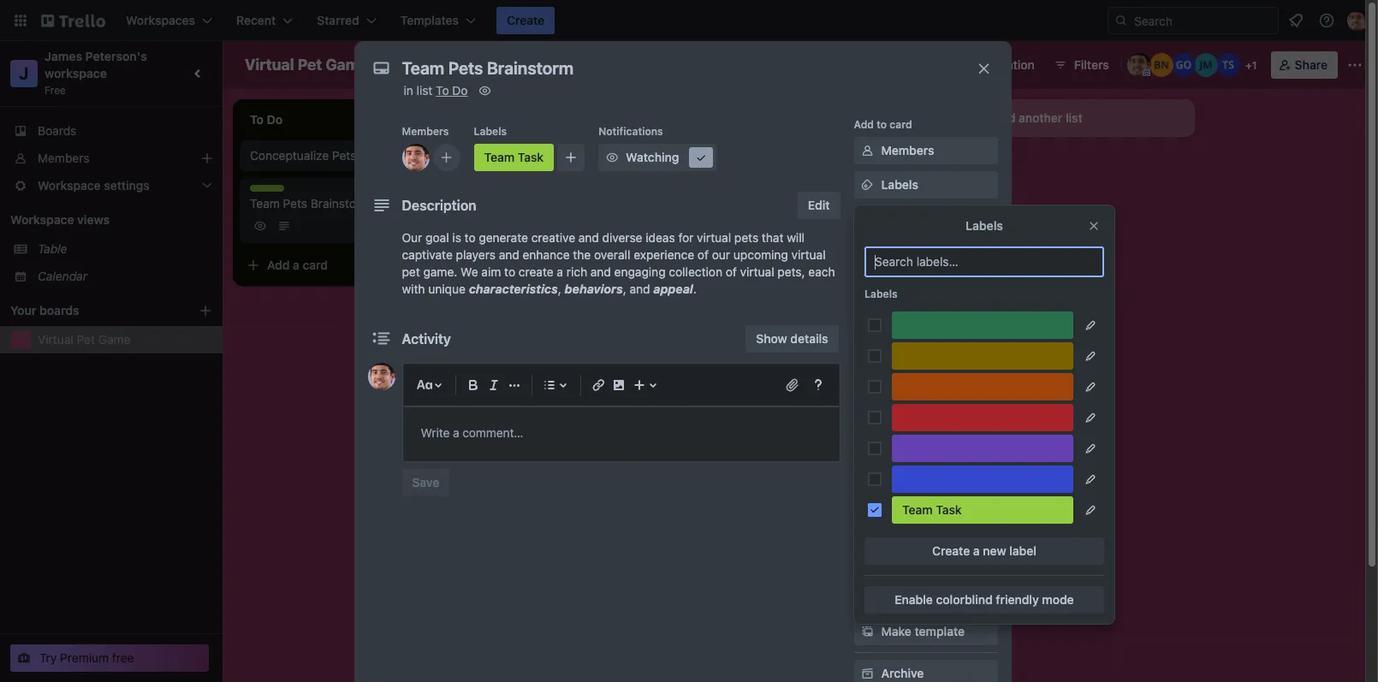 Task type: vqa. For each thing, say whether or not it's contained in the screenshot.
Power-Ups
yes



Task type: locate. For each thing, give the bounding box(es) containing it.
2 horizontal spatial to
[[877, 118, 887, 131]]

create inside 'button'
[[932, 544, 970, 558]]

label
[[1010, 544, 1037, 558]]

pets
[[734, 230, 759, 245]]

virtual up the "our"
[[697, 230, 731, 245]]

list
[[417, 83, 433, 98], [1066, 110, 1083, 125]]

team task for the color: bold lime, title: "team task" element to the bottom
[[902, 503, 962, 517]]

sm image right 'watching'
[[693, 149, 710, 166]]

with
[[402, 282, 425, 296]]

bold ⌘b image
[[463, 375, 483, 395]]

of
[[698, 247, 709, 262], [726, 265, 737, 279]]

1 horizontal spatial card
[[546, 155, 571, 169]]

0 horizontal spatial list
[[417, 83, 433, 98]]

2 horizontal spatial color: bold lime, title: "team task" element
[[892, 497, 1073, 524]]

2 vertical spatial task
[[936, 503, 962, 517]]

free
[[45, 84, 66, 97]]

1 vertical spatial task
[[279, 185, 302, 198]]

game left star or unstar board image
[[326, 56, 368, 74]]

rich
[[567, 265, 587, 279]]

and up the
[[579, 230, 599, 245]]

0 horizontal spatial virtual pet game
[[38, 332, 131, 347]]

sm image down notifications
[[604, 149, 621, 166]]

game inside 'board name' text field
[[326, 56, 368, 74]]

color: bold lime, title: "team task" element down color: blue, title: none image
[[892, 497, 1073, 524]]

conceptualize pets
[[250, 148, 356, 163]]

0 vertical spatial to
[[877, 118, 887, 131]]

of down the "our"
[[726, 265, 737, 279]]

pet left star or unstar board image
[[298, 56, 322, 74]]

ups
[[890, 392, 910, 405], [947, 417, 970, 431]]

add to card
[[854, 118, 912, 131]]

0 vertical spatial of
[[698, 247, 709, 262]]

and down the engaging
[[630, 282, 650, 296]]

0 horizontal spatial virtual
[[38, 332, 73, 347]]

card up creative
[[546, 155, 571, 169]]

table link
[[38, 241, 212, 258]]

workspace up table
[[10, 212, 74, 227]]

show details link
[[746, 325, 839, 353]]

boards
[[38, 123, 76, 138]]

to
[[877, 118, 887, 131], [465, 230, 476, 245], [504, 265, 515, 279]]

members link down boards
[[0, 145, 223, 172]]

add members to card image
[[440, 149, 453, 166]]

actions
[[854, 531, 892, 544]]

pets left brainstorm
[[283, 196, 307, 211]]

Main content area, start typing to enter text. text field
[[421, 423, 821, 443]]

sm image inside the 'labels' link
[[859, 176, 876, 193]]

upcoming
[[734, 247, 788, 262]]

, down the engaging
[[623, 282, 626, 296]]

j link
[[10, 60, 38, 87]]

1 vertical spatial card
[[546, 155, 571, 169]]

1 horizontal spatial pet
[[298, 56, 322, 74]]

0 horizontal spatial of
[[698, 247, 709, 262]]

conceptualize pets link
[[250, 147, 449, 164]]

color: green, title: none image
[[892, 312, 1073, 339]]

friendly
[[996, 592, 1039, 607]]

move link
[[854, 550, 998, 577]]

0 vertical spatial team task
[[484, 150, 544, 164]]

0 horizontal spatial game
[[98, 332, 131, 347]]

1 vertical spatial pet
[[77, 332, 95, 347]]

another
[[1019, 110, 1063, 125]]

workspace
[[45, 66, 107, 80]]

j
[[19, 63, 29, 83]]

create left new
[[932, 544, 970, 558]]

create from template… image right 'watching'
[[681, 156, 695, 169]]

power- down power-ups
[[907, 417, 947, 431]]

color: orange, title: none image
[[892, 373, 1073, 401]]

task inside team task team pets brainstorm
[[279, 185, 302, 198]]

1 vertical spatial automation
[[854, 461, 912, 473]]

task down conceptualize at left top
[[279, 185, 302, 198]]

boards
[[39, 303, 79, 318]]

sm image for checklist
[[859, 211, 876, 228]]

color: red, title: none image
[[892, 404, 1073, 431]]

2 horizontal spatial card
[[890, 118, 912, 131]]

dates
[[881, 246, 914, 260]]

0 horizontal spatial pet
[[77, 332, 95, 347]]

0 vertical spatial create
[[507, 13, 545, 27]]

to up characteristics
[[504, 265, 515, 279]]

,
[[558, 282, 561, 296], [623, 282, 626, 296]]

ups up color: purple, title: none image
[[947, 417, 970, 431]]

sm image left archive
[[859, 665, 876, 682]]

create
[[519, 265, 554, 279]]

+
[[1245, 59, 1252, 72]]

0 horizontal spatial ,
[[558, 282, 561, 296]]

team task team pets brainstorm
[[250, 185, 371, 211]]

color: bold lime, title: "team task" element down conceptualize at left top
[[250, 185, 302, 198]]

sm image for make template
[[859, 623, 876, 640]]

james peterson (jamespeterson93) image left add members to card "image"
[[402, 144, 429, 171]]

1 vertical spatial ups
[[947, 417, 970, 431]]

.
[[693, 282, 697, 296]]

team task down button
[[902, 503, 962, 517]]

2 horizontal spatial task
[[936, 503, 962, 517]]

experience
[[634, 247, 694, 262]]

sm image inside automation button
[[946, 51, 970, 75]]

1 horizontal spatial list
[[1066, 110, 1083, 125]]

appeal
[[654, 282, 693, 296]]

virtual pet game
[[245, 56, 368, 74], [38, 332, 131, 347]]

a inside 'button'
[[973, 544, 980, 558]]

0 vertical spatial virtual
[[697, 230, 731, 245]]

team task right add members to card "image"
[[484, 150, 544, 164]]

0 vertical spatial pet
[[298, 56, 322, 74]]

try premium free
[[39, 651, 134, 665]]

sm image inside the archive link
[[859, 665, 876, 682]]

labels up cover at the top of the page
[[865, 288, 898, 300]]

card
[[890, 118, 912, 131], [546, 155, 571, 169], [303, 258, 328, 272]]

0 horizontal spatial team task
[[484, 150, 544, 164]]

1 horizontal spatial game
[[326, 56, 368, 74]]

add a card down team task team pets brainstorm
[[267, 258, 328, 272]]

sm image inside make template link
[[859, 623, 876, 640]]

1 vertical spatial game
[[98, 332, 131, 347]]

Board name text field
[[236, 51, 377, 79]]

to right is
[[465, 230, 476, 245]]

0 horizontal spatial create from template… image
[[438, 259, 452, 272]]

colorblind
[[936, 592, 993, 607]]

0 horizontal spatial color: bold lime, title: "team task" element
[[250, 185, 302, 198]]

pet down your boards with 1 items element
[[77, 332, 95, 347]]

0 vertical spatial virtual
[[245, 56, 294, 74]]

1 horizontal spatial team task
[[902, 503, 962, 517]]

1 horizontal spatial members
[[402, 125, 449, 138]]

0 horizontal spatial workspace
[[10, 212, 74, 227]]

task down button
[[936, 503, 962, 517]]

game.
[[423, 265, 457, 279]]

new
[[983, 544, 1006, 558]]

create from template… image for left add a card button
[[438, 259, 452, 272]]

a down team task team pets brainstorm
[[293, 258, 300, 272]]

calendar
[[38, 269, 87, 283]]

list right in
[[417, 83, 433, 98]]

calendar link
[[38, 268, 212, 285]]

team
[[484, 150, 515, 164], [250, 185, 277, 198], [250, 196, 280, 211], [902, 503, 933, 517]]

color: bold lime, title: "team task" element right add members to card "image"
[[474, 144, 554, 171]]

1 horizontal spatial ups
[[947, 417, 970, 431]]

show menu image
[[1347, 56, 1364, 74]]

power- down custom
[[854, 392, 890, 405]]

pets,
[[778, 265, 805, 279]]

0 horizontal spatial task
[[279, 185, 302, 198]]

1 horizontal spatial task
[[518, 150, 544, 164]]

link image
[[588, 375, 608, 395]]

0 horizontal spatial power-
[[854, 392, 890, 405]]

1 horizontal spatial power-
[[907, 417, 947, 431]]

description
[[402, 198, 477, 213]]

0 vertical spatial task
[[518, 150, 544, 164]]

add board image
[[199, 304, 212, 318]]

pets
[[332, 148, 356, 163], [283, 196, 307, 211]]

1 horizontal spatial create from template… image
[[681, 156, 695, 169]]

1 vertical spatial pets
[[283, 196, 307, 211]]

1 vertical spatial workspace
[[10, 212, 74, 227]]

add another list button
[[962, 99, 1195, 137]]

None text field
[[393, 53, 958, 84]]

add inside button
[[993, 110, 1016, 125]]

pets inside team task team pets brainstorm
[[283, 196, 307, 211]]

sm image for labels
[[859, 176, 876, 193]]

create from template… image up the 'labels' link
[[925, 156, 938, 169]]

sm image inside cover link
[[859, 313, 876, 330]]

create
[[507, 13, 545, 27], [932, 544, 970, 558]]

team task for the color: bold lime, title: "team task" element to the middle
[[484, 150, 544, 164]]

workspace inside button
[[442, 57, 505, 72]]

our
[[712, 247, 730, 262]]

create from template… image
[[681, 156, 695, 169], [925, 156, 938, 169], [438, 259, 452, 272]]

your boards
[[10, 303, 79, 318]]

0 vertical spatial ups
[[890, 392, 910, 405]]

team pets brainstorm link
[[250, 195, 449, 212]]

task
[[518, 150, 544, 164], [279, 185, 302, 198], [936, 503, 962, 517]]

1 horizontal spatial workspace
[[442, 57, 505, 72]]

0 horizontal spatial members
[[38, 151, 89, 165]]

players
[[456, 247, 496, 262]]

1 vertical spatial list
[[1066, 110, 1083, 125]]

list right 'another'
[[1066, 110, 1083, 125]]

1 horizontal spatial add a card button
[[483, 149, 675, 176]]

characteristics , behaviors , and appeal .
[[469, 282, 697, 296]]

pet
[[298, 56, 322, 74], [77, 332, 95, 347]]

a
[[536, 155, 543, 169], [293, 258, 300, 272], [557, 265, 563, 279], [973, 544, 980, 558]]

unique
[[428, 282, 466, 296]]

and down generate
[[499, 247, 519, 262]]

add a card button down brainstorm
[[240, 252, 431, 279]]

card down brainstorm
[[303, 258, 328, 272]]

color: blue, title: none image
[[892, 466, 1073, 493]]

1 vertical spatial add a card button
[[240, 252, 431, 279]]

add a card button down notifications
[[483, 149, 675, 176]]

card up the 'labels' link
[[890, 118, 912, 131]]

0 vertical spatial add a card button
[[483, 149, 675, 176]]

more formatting image
[[504, 375, 524, 395]]

members up add members to card "image"
[[402, 125, 449, 138]]

jeremy miller (jeremymiller198) image
[[1194, 53, 1218, 77]]

1 horizontal spatial virtual pet game
[[245, 56, 368, 74]]

create from template… image up unique
[[438, 259, 452, 272]]

pets up brainstorm
[[332, 148, 356, 163]]

star or unstar board image
[[387, 58, 401, 72]]

automation up add button
[[854, 461, 912, 473]]

sm image inside copy link
[[859, 589, 876, 606]]

0 vertical spatial virtual pet game
[[245, 56, 368, 74]]

collection
[[669, 265, 723, 279]]

members down boards
[[38, 151, 89, 165]]

in list to do
[[404, 83, 468, 98]]

2 vertical spatial to
[[504, 265, 515, 279]]

attachment
[[881, 280, 947, 294]]

add button
[[881, 487, 945, 502]]

1 horizontal spatial create
[[932, 544, 970, 558]]

add power-ups link
[[854, 411, 998, 438]]

of left the "our"
[[698, 247, 709, 262]]

automation up add another list
[[970, 57, 1035, 72]]

a left new
[[973, 544, 980, 558]]

text styles image
[[414, 375, 434, 395]]

workspace up do
[[442, 57, 505, 72]]

notifications
[[599, 125, 663, 138]]

characteristics
[[469, 282, 558, 296]]

workspace visible
[[442, 57, 544, 72]]

1 vertical spatial of
[[726, 265, 737, 279]]

sm image left copy
[[859, 589, 876, 606]]

game down your boards with 1 items element
[[98, 332, 131, 347]]

sm image for members
[[859, 142, 876, 159]]

virtual down upcoming
[[740, 265, 774, 279]]

0 vertical spatial automation
[[970, 57, 1035, 72]]

color: yellow, title: none image
[[892, 342, 1073, 370]]

watching
[[626, 150, 679, 164]]

1 vertical spatial to
[[465, 230, 476, 245]]

2 vertical spatial virtual
[[740, 265, 774, 279]]

0 vertical spatial pets
[[332, 148, 356, 163]]

create up visible
[[507, 13, 545, 27]]

create inside create button
[[507, 13, 545, 27]]

task up creative
[[518, 150, 544, 164]]

workspace
[[442, 57, 505, 72], [10, 212, 74, 227]]

add a card
[[510, 155, 571, 169], [267, 258, 328, 272]]

sm image inside checklist link
[[859, 211, 876, 228]]

ups up add power-ups
[[890, 392, 910, 405]]

0 horizontal spatial to
[[465, 230, 476, 245]]

sm image for watching
[[604, 149, 621, 166]]

and up behaviors
[[591, 265, 611, 279]]

1 horizontal spatial automation
[[970, 57, 1035, 72]]

james peterson's workspace free
[[45, 49, 150, 97]]

0 horizontal spatial pets
[[283, 196, 307, 211]]

0 vertical spatial color: bold lime, title: "team task" element
[[474, 144, 554, 171]]

0 vertical spatial game
[[326, 56, 368, 74]]

0 vertical spatial add a card
[[510, 155, 571, 169]]

0 vertical spatial card
[[890, 118, 912, 131]]

1 vertical spatial add a card
[[267, 258, 328, 272]]

workspace for workspace views
[[10, 212, 74, 227]]

checklist link
[[854, 205, 998, 233]]

sm image
[[946, 51, 970, 75], [476, 82, 494, 99], [859, 142, 876, 159], [859, 176, 876, 193], [859, 211, 876, 228], [859, 313, 876, 330], [859, 555, 876, 572], [859, 623, 876, 640]]

1 horizontal spatial add a card
[[510, 155, 571, 169]]

copy link
[[854, 584, 998, 611]]

1 horizontal spatial to
[[504, 265, 515, 279]]

is
[[452, 230, 461, 245]]

1 horizontal spatial ,
[[623, 282, 626, 296]]

virtual down will on the top right of page
[[792, 247, 826, 262]]

2 horizontal spatial virtual
[[792, 247, 826, 262]]

1 vertical spatial color: bold lime, title: "team task" element
[[250, 185, 302, 198]]

, left behaviors
[[558, 282, 561, 296]]

1 vertical spatial virtual pet game
[[38, 332, 131, 347]]

pet
[[402, 265, 420, 279]]

archive link
[[854, 660, 998, 682]]

sm image
[[604, 149, 621, 166], [693, 149, 710, 166], [859, 589, 876, 606], [859, 665, 876, 682]]

to up the 'labels' link
[[877, 118, 887, 131]]

james peterson (jamespeterson93) image
[[1127, 53, 1151, 77], [402, 144, 429, 171], [431, 216, 452, 236], [368, 363, 395, 390]]

sm image inside move link
[[859, 555, 876, 572]]

color: bold lime, title: "team task" element
[[474, 144, 554, 171], [250, 185, 302, 198], [892, 497, 1073, 524]]

mode
[[1042, 592, 1074, 607]]

members down add to card
[[881, 143, 934, 158]]

members link up the 'labels' link
[[854, 137, 998, 164]]

0 horizontal spatial create
[[507, 13, 545, 27]]

cover link
[[854, 308, 998, 336]]

2 vertical spatial color: bold lime, title: "team task" element
[[892, 497, 1073, 524]]

0 vertical spatial workspace
[[442, 57, 505, 72]]

1 vertical spatial create
[[932, 544, 970, 558]]

1 vertical spatial virtual
[[792, 247, 826, 262]]

0 horizontal spatial automation
[[854, 461, 912, 473]]

1 horizontal spatial virtual
[[245, 56, 294, 74]]

1
[[1252, 59, 1257, 72]]

1 horizontal spatial color: bold lime, title: "team task" element
[[474, 144, 554, 171]]

a left rich
[[557, 265, 563, 279]]

add a card up creative
[[510, 155, 571, 169]]

open information menu image
[[1318, 12, 1335, 29]]

1 horizontal spatial of
[[726, 265, 737, 279]]

0 horizontal spatial add a card button
[[240, 252, 431, 279]]

1 vertical spatial team task
[[902, 503, 962, 517]]

2 vertical spatial card
[[303, 258, 328, 272]]



Task type: describe. For each thing, give the bounding box(es) containing it.
filters
[[1074, 57, 1109, 72]]

james peterson's workspace link
[[45, 49, 150, 80]]

to do link
[[436, 83, 468, 98]]

0 horizontal spatial add a card
[[267, 258, 328, 272]]

watching button
[[599, 144, 717, 171]]

engaging
[[614, 265, 666, 279]]

0 notifications image
[[1286, 10, 1306, 31]]

your
[[10, 303, 36, 318]]

sm image for automation
[[946, 51, 970, 75]]

edit
[[808, 198, 830, 212]]

add power-ups
[[881, 417, 970, 431]]

labels link
[[854, 171, 998, 199]]

the
[[573, 247, 591, 262]]

sm image for copy
[[859, 589, 876, 606]]

visible
[[508, 57, 544, 72]]

workspace visible button
[[411, 51, 555, 79]]

labels down workspace visible button
[[474, 125, 507, 138]]

our
[[402, 230, 422, 245]]

1 horizontal spatial virtual
[[740, 265, 774, 279]]

ideas
[[646, 230, 675, 245]]

list inside button
[[1066, 110, 1083, 125]]

a up creative
[[536, 155, 543, 169]]

share
[[1295, 57, 1328, 72]]

0 vertical spatial power-
[[854, 392, 890, 405]]

custom fields button
[[854, 348, 998, 365]]

open help dialog image
[[808, 375, 828, 395]]

custom
[[881, 348, 925, 363]]

create for create a new label
[[932, 544, 970, 558]]

try premium free button
[[10, 645, 209, 672]]

table
[[38, 241, 67, 256]]

james
[[45, 49, 82, 63]]

create for create
[[507, 13, 545, 27]]

+ 1
[[1245, 59, 1257, 72]]

that
[[762, 230, 784, 245]]

workspace views
[[10, 212, 110, 227]]

enhance
[[523, 247, 570, 262]]

search image
[[1115, 14, 1128, 27]]

generate
[[479, 230, 528, 245]]

edit button
[[798, 192, 840, 219]]

behaviors
[[565, 282, 623, 296]]

1 horizontal spatial pets
[[332, 148, 356, 163]]

add inside "button"
[[881, 487, 904, 502]]

james peterson (jamespeterson93) image left text styles image
[[368, 363, 395, 390]]

our goal is to generate creative and diverse ideas for virtual pets that will captivate players and enhance the overall experience of our upcoming virtual pet game. we aim to create a rich and engaging collection of virtual pets, each with unique
[[402, 230, 835, 296]]

for
[[678, 230, 694, 245]]

Search labels… text field
[[865, 247, 1104, 277]]

do
[[452, 83, 468, 98]]

1 vertical spatial power-
[[907, 417, 947, 431]]

0 vertical spatial list
[[417, 83, 433, 98]]

lists image
[[539, 375, 559, 395]]

0 horizontal spatial card
[[303, 258, 328, 272]]

2 horizontal spatial members
[[881, 143, 934, 158]]

details
[[790, 331, 828, 346]]

views
[[77, 212, 110, 227]]

create from template… image for add a card button to the top
[[681, 156, 695, 169]]

dates button
[[854, 240, 998, 267]]

share button
[[1271, 51, 1338, 79]]

conceptualize
[[250, 148, 329, 163]]

1 , from the left
[[558, 282, 561, 296]]

virtual pet game inside 'board name' text field
[[245, 56, 368, 74]]

james peterson (jamespeterson93) image left is
[[431, 216, 452, 236]]

create a new label
[[932, 544, 1037, 558]]

copy
[[881, 590, 911, 604]]

0 horizontal spatial virtual
[[697, 230, 731, 245]]

james peterson (jamespeterson93) image left gary orlando (garyorlando) icon
[[1127, 53, 1151, 77]]

close popover image
[[1087, 219, 1101, 233]]

workspace for workspace visible
[[442, 57, 505, 72]]

gary orlando (garyorlando) image
[[1172, 53, 1196, 77]]

2 horizontal spatial create from template… image
[[925, 156, 938, 169]]

color: purple, title: none image
[[892, 435, 1073, 462]]

add another list
[[993, 110, 1083, 125]]

virtual inside 'board name' text field
[[245, 56, 294, 74]]

premium
[[60, 651, 109, 665]]

task for the color: bold lime, title: "team task" element to the bottom
[[936, 503, 962, 517]]

task for the color: bold lime, title: "team task" element to the middle
[[518, 150, 544, 164]]

2 , from the left
[[623, 282, 626, 296]]

enable colorblind friendly mode
[[895, 592, 1074, 607]]

a inside our goal is to generate creative and diverse ideas for virtual pets that will captivate players and enhance the overall experience of our upcoming virtual pet game. we aim to create a rich and engaging collection of virtual pets, each with unique
[[557, 265, 563, 279]]

image image
[[608, 375, 629, 395]]

labels up search labels… text box
[[966, 218, 1003, 233]]

filters button
[[1048, 51, 1114, 79]]

each
[[808, 265, 835, 279]]

italic ⌘i image
[[483, 375, 504, 395]]

save button
[[402, 469, 450, 496]]

in
[[404, 83, 413, 98]]

boards link
[[0, 117, 223, 145]]

power-ups
[[854, 392, 910, 405]]

0 horizontal spatial members link
[[0, 145, 223, 172]]

attach and insert link image
[[784, 377, 801, 394]]

create button
[[497, 7, 555, 34]]

james peterson (jamespeterson93) image
[[1347, 10, 1368, 31]]

sm image for move
[[859, 555, 876, 572]]

primary element
[[0, 0, 1378, 41]]

activity
[[402, 331, 451, 347]]

peterson's
[[85, 49, 147, 63]]

show
[[756, 331, 787, 346]]

1 horizontal spatial members link
[[854, 137, 998, 164]]

sm image for archive
[[859, 665, 876, 682]]

automation inside button
[[970, 57, 1035, 72]]

archive
[[881, 666, 924, 681]]

0 horizontal spatial ups
[[890, 392, 910, 405]]

tara schultz (taraschultz7) image
[[1216, 53, 1240, 77]]

sm image for cover
[[859, 313, 876, 330]]

your boards with 1 items element
[[10, 300, 173, 321]]

1 vertical spatial virtual
[[38, 332, 73, 347]]

automation button
[[946, 51, 1045, 79]]

we
[[461, 265, 478, 279]]

editor toolbar toolbar
[[410, 372, 832, 399]]

captivate
[[402, 247, 453, 262]]

enable colorblind friendly mode button
[[865, 586, 1104, 614]]

Search field
[[1128, 8, 1278, 33]]

try
[[39, 651, 57, 665]]

overall
[[594, 247, 630, 262]]

make template link
[[854, 618, 998, 645]]

board image
[[568, 57, 582, 71]]

make
[[881, 624, 912, 639]]

labels up checklist
[[881, 177, 918, 192]]

virtual pet game link
[[38, 331, 212, 348]]

pet inside 'board name' text field
[[298, 56, 322, 74]]

fields
[[928, 348, 962, 363]]

ben nelson (bennelson96) image
[[1149, 53, 1173, 77]]

brainstorm
[[311, 196, 371, 211]]

create a new label button
[[865, 538, 1104, 565]]



